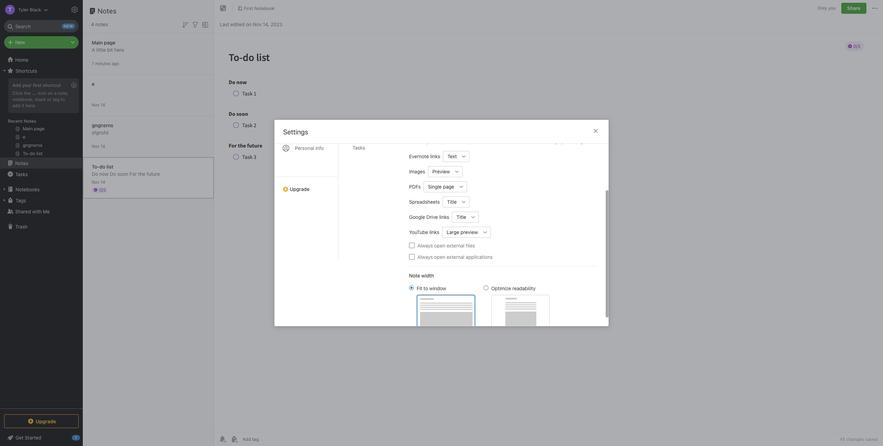 Task type: locate. For each thing, give the bounding box(es) containing it.
1 vertical spatial open
[[434, 254, 445, 260]]

evernote
[[409, 154, 429, 159]]

1 vertical spatial 14
[[101, 144, 105, 149]]

1 always from the top
[[417, 243, 433, 249]]

tasks
[[353, 145, 365, 151], [15, 171, 28, 177]]

note width
[[409, 273, 434, 279]]

first
[[33, 82, 41, 88]]

do down to-
[[92, 171, 98, 177]]

page up the bit
[[104, 39, 115, 45]]

page inside main page a little bit here
[[104, 39, 115, 45]]

soon
[[117, 171, 128, 177]]

nov up 0/3
[[92, 180, 99, 185]]

14 up 0/3
[[101, 180, 105, 185]]

shared with me link
[[0, 206, 82, 217]]

the inside to-do list do now do soon for the future
[[138, 171, 145, 177]]

page for main
[[104, 39, 115, 45]]

2 external from the top
[[447, 254, 464, 260]]

to-
[[92, 164, 99, 170]]

main
[[92, 39, 103, 45]]

1 horizontal spatial do
[[110, 171, 116, 177]]

1 open from the top
[[434, 243, 445, 249]]

14
[[101, 102, 105, 107], [101, 144, 105, 149], [101, 180, 105, 185]]

1 14 from the top
[[101, 102, 105, 107]]

always for always open external files
[[417, 243, 433, 249]]

nov 14 up 0/3
[[92, 180, 105, 185]]

0 horizontal spatial on
[[48, 90, 53, 96]]

main page a little bit here
[[92, 39, 124, 53]]

upgrade
[[290, 186, 310, 192], [36, 419, 56, 424]]

width
[[421, 273, 434, 279]]

spreadsheets
[[409, 199, 440, 205]]

0 vertical spatial the
[[24, 90, 31, 96]]

open up 'always open external applications'
[[434, 243, 445, 249]]

0 vertical spatial always
[[417, 243, 433, 249]]

personal info
[[295, 145, 324, 151]]

0 horizontal spatial to
[[61, 97, 65, 102]]

open
[[434, 243, 445, 249], [434, 254, 445, 260]]

always for always open external applications
[[417, 254, 433, 260]]

2 nov 14 from the top
[[92, 144, 105, 149]]

stack
[[35, 97, 46, 102]]

0 vertical spatial on
[[246, 21, 251, 27]]

tag
[[53, 97, 59, 102]]

notebooks
[[16, 186, 40, 192]]

me
[[43, 209, 50, 214]]

1 vertical spatial external
[[447, 254, 464, 260]]

new
[[472, 139, 481, 145]]

e
[[92, 81, 95, 87]]

2 vertical spatial notes
[[15, 160, 28, 166]]

1 vertical spatial nov 14
[[92, 144, 105, 149]]

on inside 'note window' element
[[246, 21, 251, 27]]

always right always open external applications checkbox
[[417, 254, 433, 260]]

0 vertical spatial upgrade button
[[275, 177, 338, 195]]

0 vertical spatial title button
[[443, 196, 458, 207]]

2 open from the top
[[434, 254, 445, 260]]

Choose default view option for Images field
[[428, 166, 463, 177]]

notes up tasks button
[[15, 160, 28, 166]]

on right edited at the top left
[[246, 21, 251, 27]]

links right the drive
[[439, 214, 449, 220]]

applications
[[466, 254, 493, 260]]

None search field
[[9, 20, 74, 32]]

the left ...
[[24, 90, 31, 96]]

0 horizontal spatial upgrade
[[36, 419, 56, 424]]

note list element
[[83, 0, 214, 446]]

0 horizontal spatial page
[[104, 39, 115, 45]]

14,
[[263, 21, 269, 27]]

0 vertical spatial nov 14
[[92, 102, 105, 107]]

0 vertical spatial title
[[447, 199, 457, 205]]

first
[[244, 5, 253, 11]]

page inside button
[[443, 184, 454, 190]]

1 vertical spatial page
[[443, 184, 454, 190]]

bit
[[107, 47, 113, 53]]

1 vertical spatial the
[[138, 171, 145, 177]]

to down note,
[[61, 97, 65, 102]]

0 vertical spatial notes
[[98, 7, 117, 15]]

drive
[[426, 214, 438, 220]]

0 vertical spatial open
[[434, 243, 445, 249]]

notes
[[95, 21, 108, 27]]

0 vertical spatial external
[[447, 243, 464, 249]]

notes up notes
[[98, 7, 117, 15]]

1 vertical spatial your
[[426, 139, 435, 145]]

1 horizontal spatial your
[[426, 139, 435, 145]]

1 vertical spatial notes
[[24, 118, 36, 124]]

3 nov 14 from the top
[[92, 180, 105, 185]]

4 notes
[[91, 21, 108, 27]]

do
[[92, 171, 98, 177], [110, 171, 116, 177]]

1 vertical spatial title
[[456, 214, 466, 220]]

1 vertical spatial upgrade
[[36, 419, 56, 424]]

note window element
[[214, 0, 883, 446]]

title inside field
[[456, 214, 466, 220]]

Fit to window radio
[[409, 285, 414, 290]]

text button
[[443, 151, 459, 162]]

shortcut
[[43, 82, 61, 88]]

your
[[22, 82, 32, 88], [426, 139, 435, 145]]

1 horizontal spatial the
[[138, 171, 145, 177]]

open down always open external files at the bottom of the page
[[434, 254, 445, 260]]

a
[[54, 90, 57, 96]]

tags
[[16, 197, 26, 203]]

external up 'always open external applications'
[[447, 243, 464, 249]]

1 vertical spatial always
[[417, 254, 433, 260]]

0 horizontal spatial do
[[92, 171, 98, 177]]

1 vertical spatial title button
[[452, 212, 468, 223]]

nov
[[253, 21, 262, 27], [92, 102, 99, 107], [92, 144, 99, 149], [92, 180, 99, 185]]

files
[[466, 243, 475, 249]]

notes link
[[0, 158, 82, 169]]

shortcuts
[[16, 68, 37, 74]]

1 horizontal spatial tasks
[[353, 145, 365, 151]]

external
[[447, 243, 464, 249], [447, 254, 464, 260]]

are
[[543, 139, 550, 145]]

2 vertical spatial nov 14
[[92, 180, 105, 185]]

14 up gngnsrns
[[101, 102, 105, 107]]

tasks inside tab
[[353, 145, 365, 151]]

all changes saved
[[840, 437, 878, 442]]

now
[[99, 171, 108, 177]]

the right the for
[[138, 171, 145, 177]]

group
[[0, 76, 82, 160]]

youtube links
[[409, 229, 439, 235]]

0 vertical spatial tasks
[[353, 145, 365, 151]]

with
[[32, 209, 42, 214]]

0 horizontal spatial upgrade button
[[4, 415, 79, 428]]

little
[[96, 47, 106, 53]]

always right always open external files option
[[417, 243, 433, 249]]

optimize
[[491, 285, 511, 291]]

2 vertical spatial 14
[[101, 180, 105, 185]]

choose
[[409, 139, 425, 145]]

0 vertical spatial 14
[[101, 102, 105, 107]]

on left a
[[48, 90, 53, 96]]

Choose default view option for YouTube links field
[[442, 227, 491, 238]]

nov left 14,
[[253, 21, 262, 27]]

Search text field
[[9, 20, 74, 32]]

nov 14
[[92, 102, 105, 107], [92, 144, 105, 149], [92, 180, 105, 185]]

option group
[[409, 285, 550, 329]]

0 horizontal spatial your
[[22, 82, 32, 88]]

open for always open external applications
[[434, 254, 445, 260]]

3 14 from the top
[[101, 180, 105, 185]]

1 horizontal spatial upgrade
[[290, 186, 310, 192]]

only
[[817, 5, 827, 11]]

title button down "choose default view option for pdfs" field
[[443, 196, 458, 207]]

here
[[114, 47, 124, 53]]

upgrade button
[[275, 177, 338, 195], [4, 415, 79, 428]]

note,
[[58, 90, 69, 96]]

your for first
[[22, 82, 32, 88]]

last
[[220, 21, 229, 27]]

1 horizontal spatial page
[[443, 184, 454, 190]]

1 vertical spatial upgrade button
[[4, 415, 79, 428]]

0 vertical spatial upgrade
[[290, 186, 310, 192]]

1 external from the top
[[447, 243, 464, 249]]

gngnsrns sfgnsfd
[[92, 122, 113, 135]]

links
[[482, 139, 492, 145], [430, 154, 440, 159], [439, 214, 449, 220], [429, 229, 439, 235]]

page right "single" in the top of the page
[[443, 184, 454, 190]]

Always open external files checkbox
[[409, 243, 415, 248]]

large preview button
[[442, 227, 480, 238]]

on
[[246, 21, 251, 27], [48, 90, 53, 96]]

to right fit
[[424, 285, 428, 291]]

your left default
[[426, 139, 435, 145]]

a
[[92, 47, 95, 53]]

upgrade inside tab list
[[290, 186, 310, 192]]

0 horizontal spatial the
[[24, 90, 31, 96]]

settings image
[[70, 6, 79, 14]]

share
[[847, 5, 861, 11]]

notes right recent
[[24, 118, 36, 124]]

1 vertical spatial on
[[48, 90, 53, 96]]

do down list
[[110, 171, 116, 177]]

1 nov 14 from the top
[[92, 102, 105, 107]]

title inside field
[[447, 199, 457, 205]]

nov 14 down sfgnsfd
[[92, 144, 105, 149]]

fit to window
[[417, 285, 446, 291]]

your up click the ...
[[22, 82, 32, 88]]

your inside tree
[[22, 82, 32, 88]]

14 down sfgnsfd
[[101, 144, 105, 149]]

here.
[[25, 103, 36, 108]]

links down the drive
[[429, 229, 439, 235]]

1 vertical spatial tasks
[[15, 171, 28, 177]]

external down always open external files at the bottom of the page
[[447, 254, 464, 260]]

title button for google drive links
[[452, 212, 468, 223]]

group containing add your first shortcut
[[0, 76, 82, 160]]

Choose default view option for Google Drive links field
[[452, 212, 479, 223]]

1 horizontal spatial to
[[424, 285, 428, 291]]

2 always from the top
[[417, 254, 433, 260]]

nov inside 'note window' element
[[253, 21, 262, 27]]

click
[[12, 90, 23, 96]]

title button up large preview button
[[452, 212, 468, 223]]

first notebook
[[244, 5, 275, 11]]

tree
[[0, 54, 83, 408]]

Optimize readability radio
[[484, 285, 488, 290]]

1 horizontal spatial upgrade button
[[275, 177, 338, 195]]

0 horizontal spatial tasks
[[15, 171, 28, 177]]

title down "choose default view option for pdfs" field
[[447, 199, 457, 205]]

0 vertical spatial your
[[22, 82, 32, 88]]

fit
[[417, 285, 422, 291]]

1 vertical spatial to
[[424, 285, 428, 291]]

1 horizontal spatial on
[[246, 21, 251, 27]]

page for single
[[443, 184, 454, 190]]

0 vertical spatial page
[[104, 39, 115, 45]]

trash link
[[0, 221, 82, 232]]

0 vertical spatial to
[[61, 97, 65, 102]]

nov 14 up gngnsrns
[[92, 102, 105, 107]]

for
[[465, 139, 471, 145]]

2 14 from the top
[[101, 144, 105, 149]]

tab list
[[275, 77, 338, 259]]

title up large preview button
[[456, 214, 466, 220]]

14 for gngnsrns
[[101, 144, 105, 149]]



Task type: describe. For each thing, give the bounding box(es) containing it.
external for files
[[447, 243, 464, 249]]

new
[[15, 39, 25, 45]]

preview
[[432, 169, 450, 175]]

gngnsrns
[[92, 122, 113, 128]]

ago
[[112, 61, 119, 66]]

nov 14 for gngnsrns
[[92, 144, 105, 149]]

tasks inside button
[[15, 171, 28, 177]]

add
[[12, 103, 20, 108]]

single
[[428, 184, 442, 190]]

views
[[452, 139, 464, 145]]

expand notebooks image
[[2, 187, 7, 192]]

you
[[828, 5, 836, 11]]

always open external applications
[[417, 254, 493, 260]]

sfgnsfd
[[92, 130, 108, 135]]

links left text button
[[430, 154, 440, 159]]

for
[[129, 171, 137, 177]]

title for google drive links
[[456, 214, 466, 220]]

tasks tab
[[347, 142, 398, 154]]

recent
[[8, 118, 23, 124]]

group inside tree
[[0, 76, 82, 160]]

close image
[[592, 127, 600, 135]]

google drive links
[[409, 214, 449, 220]]

icon
[[38, 90, 47, 96]]

tasks button
[[0, 169, 82, 180]]

choose your default views for new links and attachments.
[[409, 139, 529, 145]]

Always open external applications checkbox
[[409, 254, 415, 260]]

attachments.
[[502, 139, 529, 145]]

add tag image
[[230, 435, 238, 444]]

nov down e
[[92, 102, 99, 107]]

it
[[22, 103, 24, 108]]

to inside icon on a note, notebook, stack or tag to add it here.
[[61, 97, 65, 102]]

new button
[[4, 36, 79, 49]]

only you
[[817, 5, 836, 11]]

recent notes
[[8, 118, 36, 124]]

add a reminder image
[[218, 435, 227, 444]]

option group containing fit to window
[[409, 285, 550, 329]]

changes
[[846, 437, 864, 442]]

default
[[437, 139, 451, 145]]

share button
[[841, 3, 867, 14]]

what are my options?
[[531, 139, 578, 145]]

and
[[493, 139, 501, 145]]

Choose default view option for PDFs field
[[424, 181, 467, 192]]

home
[[15, 57, 28, 63]]

notebook
[[254, 5, 275, 11]]

Choose default view option for Spreadsheets field
[[443, 196, 469, 207]]

first notebook button
[[235, 3, 277, 13]]

saved
[[865, 437, 878, 442]]

notebooks link
[[0, 184, 82, 195]]

on inside icon on a note, notebook, stack or tag to add it here.
[[48, 90, 53, 96]]

notes inside note list element
[[98, 7, 117, 15]]

text
[[447, 154, 457, 159]]

images
[[409, 169, 425, 175]]

tab list containing personal info
[[275, 77, 338, 259]]

your for default
[[426, 139, 435, 145]]

minutes
[[95, 61, 111, 66]]

the inside tree
[[24, 90, 31, 96]]

large
[[447, 229, 459, 235]]

tags button
[[0, 195, 82, 206]]

7
[[92, 61, 94, 66]]

notebook,
[[12, 97, 33, 102]]

readability
[[512, 285, 536, 291]]

google
[[409, 214, 425, 220]]

settings
[[283, 128, 308, 136]]

open for always open external files
[[434, 243, 445, 249]]

shortcuts button
[[0, 65, 82, 76]]

future
[[147, 171, 160, 177]]

external for applications
[[447, 254, 464, 260]]

trash
[[15, 224, 27, 230]]

tree containing home
[[0, 54, 83, 408]]

links left and
[[482, 139, 492, 145]]

info
[[315, 145, 324, 151]]

expand note image
[[219, 4, 227, 12]]

always open external files
[[417, 243, 475, 249]]

evernote links
[[409, 154, 440, 159]]

to inside "option group"
[[424, 285, 428, 291]]

title for spreadsheets
[[447, 199, 457, 205]]

title button for spreadsheets
[[443, 196, 458, 207]]

expand tags image
[[2, 198, 7, 203]]

icon on a note, notebook, stack or tag to add it here.
[[12, 90, 69, 108]]

options?
[[559, 139, 578, 145]]

do
[[99, 164, 105, 170]]

Note Editor text field
[[214, 33, 883, 432]]

my
[[551, 139, 558, 145]]

Choose default view option for Evernote links field
[[443, 151, 470, 162]]

add
[[12, 82, 21, 88]]

7 minutes ago
[[92, 61, 119, 66]]

2 do from the left
[[110, 171, 116, 177]]

pdfs
[[409, 184, 421, 190]]

upgrade button inside tab list
[[275, 177, 338, 195]]

window
[[429, 285, 446, 291]]

nov down sfgnsfd
[[92, 144, 99, 149]]

preview
[[461, 229, 478, 235]]

14 for e
[[101, 102, 105, 107]]

personal
[[295, 145, 314, 151]]

or
[[47, 97, 51, 102]]

shared with me
[[15, 209, 50, 214]]

nov 14 for e
[[92, 102, 105, 107]]

home link
[[0, 54, 83, 65]]

click the ...
[[12, 90, 37, 96]]

preview button
[[428, 166, 452, 177]]

1 do from the left
[[92, 171, 98, 177]]

4
[[91, 21, 94, 27]]

single page button
[[424, 181, 456, 192]]

add your first shortcut
[[12, 82, 61, 88]]

to-do list do now do soon for the future
[[92, 164, 160, 177]]

large preview
[[447, 229, 478, 235]]



Task type: vqa. For each thing, say whether or not it's contained in the screenshot.
Application tab at the left of page
no



